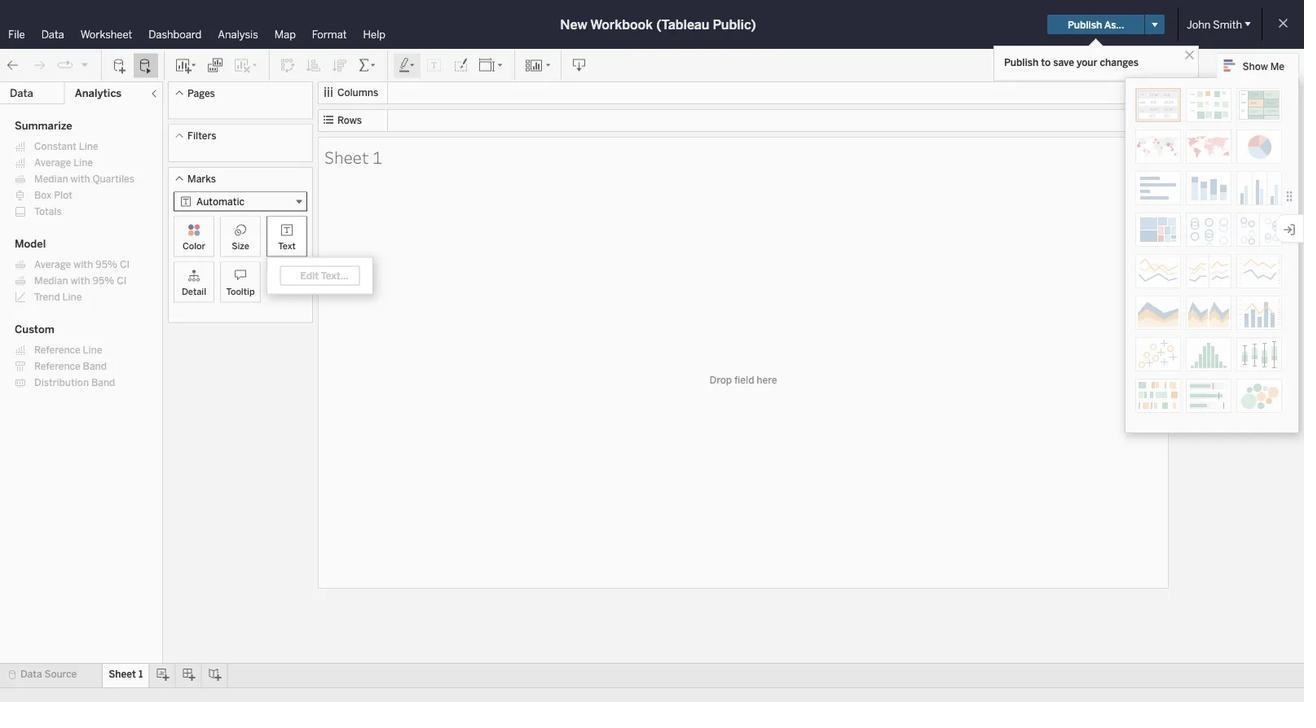 Task type: describe. For each thing, give the bounding box(es) containing it.
drop field here
[[710, 374, 777, 386]]

smith
[[1213, 18, 1243, 31]]

0 horizontal spatial sheet
[[109, 669, 136, 681]]

median for median with quartiles
[[34, 173, 68, 185]]

here
[[757, 374, 777, 386]]

format workbook image
[[453, 57, 469, 74]]

rows
[[338, 115, 362, 126]]

sort ascending image
[[306, 57, 322, 74]]

workbook
[[590, 17, 653, 32]]

show me button
[[1217, 53, 1300, 78]]

fit image
[[479, 57, 505, 74]]

ci for average with 95% ci
[[120, 259, 130, 271]]

ci for median with 95% ci
[[117, 275, 127, 287]]

close image
[[1182, 47, 1198, 63]]

trend line
[[34, 291, 82, 303]]

0 vertical spatial sheet
[[324, 146, 369, 168]]

data source
[[20, 669, 77, 681]]

median with quartiles
[[34, 173, 134, 185]]

95% for median with 95% ci
[[93, 275, 114, 287]]

public)
[[713, 17, 756, 32]]

replay animation image
[[80, 60, 90, 70]]

show me
[[1243, 60, 1285, 72]]

band for distribution band
[[91, 377, 115, 389]]

constant
[[34, 141, 77, 152]]

sort descending image
[[332, 57, 348, 74]]

1 horizontal spatial 1
[[373, 146, 382, 168]]

1 vertical spatial 1
[[139, 669, 143, 681]]

publish for publish to save your changes
[[1004, 56, 1039, 68]]

line for reference line
[[83, 344, 102, 356]]

pages
[[188, 87, 215, 99]]

box
[[34, 190, 52, 201]]

distribution
[[34, 377, 89, 389]]

filters
[[188, 130, 216, 142]]

color
[[183, 241, 205, 252]]

edit
[[300, 270, 319, 282]]

worksheet
[[80, 28, 132, 41]]

as...
[[1105, 19, 1125, 30]]

(tableau
[[656, 17, 710, 32]]

your
[[1077, 56, 1098, 68]]

reference band
[[34, 361, 107, 373]]

help
[[363, 28, 386, 41]]

average line
[[34, 157, 93, 169]]

text
[[278, 241, 296, 252]]

new
[[560, 17, 588, 32]]

dashboard
[[149, 28, 202, 41]]

2 vertical spatial data
[[20, 669, 42, 681]]

analytics
[[75, 87, 122, 100]]

new data source image
[[112, 57, 128, 74]]

text...
[[321, 270, 349, 282]]

quartiles
[[93, 173, 134, 185]]

highlight image
[[398, 57, 417, 74]]

box plot
[[34, 190, 73, 201]]

show
[[1243, 60, 1268, 72]]

publish as...
[[1068, 19, 1125, 30]]

save
[[1054, 56, 1075, 68]]

replay animation image
[[57, 57, 73, 74]]

show labels image
[[426, 57, 443, 74]]

redo image
[[31, 57, 47, 74]]

totals image
[[358, 57, 377, 74]]

publish to save your changes
[[1004, 56, 1139, 68]]

line for constant line
[[79, 141, 98, 152]]

size
[[232, 241, 249, 252]]

with for average with 95% ci
[[73, 259, 93, 271]]

1 horizontal spatial sheet 1
[[324, 146, 382, 168]]



Task type: locate. For each thing, give the bounding box(es) containing it.
with down average with 95% ci
[[71, 275, 90, 287]]

download image
[[572, 57, 588, 74]]

line for average line
[[73, 157, 93, 169]]

duplicate image
[[207, 57, 223, 74]]

analysis
[[218, 28, 258, 41]]

1 down columns
[[373, 146, 382, 168]]

0 vertical spatial 95%
[[95, 259, 117, 271]]

1 horizontal spatial sheet
[[324, 146, 369, 168]]

1 reference from the top
[[34, 344, 80, 356]]

0 vertical spatial reference
[[34, 344, 80, 356]]

95% up median with 95% ci
[[95, 259, 117, 271]]

median for median with 95% ci
[[34, 275, 68, 287]]

new workbook (tableau public)
[[560, 17, 756, 32]]

model
[[15, 238, 46, 251]]

swap rows and columns image
[[280, 57, 296, 74]]

sheet 1 right source
[[109, 669, 143, 681]]

2 vertical spatial with
[[71, 275, 90, 287]]

ci
[[120, 259, 130, 271], [117, 275, 127, 287]]

1 vertical spatial band
[[91, 377, 115, 389]]

map
[[275, 28, 296, 41]]

1 vertical spatial sheet
[[109, 669, 136, 681]]

publish for publish as...
[[1068, 19, 1103, 30]]

average for average line
[[34, 157, 71, 169]]

1 right source
[[139, 669, 143, 681]]

marks
[[188, 173, 216, 185]]

new worksheet image
[[174, 57, 197, 74]]

sheet
[[324, 146, 369, 168], [109, 669, 136, 681]]

1 vertical spatial data
[[10, 87, 33, 100]]

0 vertical spatial band
[[83, 361, 107, 373]]

john
[[1187, 18, 1211, 31]]

average with 95% ci
[[34, 259, 130, 271]]

to
[[1041, 56, 1051, 68]]

changes
[[1100, 56, 1139, 68]]

publish as... button
[[1048, 15, 1145, 34]]

ci down average with 95% ci
[[117, 275, 127, 287]]

reference
[[34, 344, 80, 356], [34, 361, 80, 373]]

95% down average with 95% ci
[[93, 275, 114, 287]]

reference for reference band
[[34, 361, 80, 373]]

columns
[[338, 87, 378, 99]]

2 average from the top
[[34, 259, 71, 271]]

distribution band
[[34, 377, 115, 389]]

publish left to
[[1004, 56, 1039, 68]]

median
[[34, 173, 68, 185], [34, 275, 68, 287]]

band down reference band
[[91, 377, 115, 389]]

1 average from the top
[[34, 157, 71, 169]]

data
[[41, 28, 64, 41], [10, 87, 33, 100], [20, 669, 42, 681]]

with
[[71, 173, 90, 185], [73, 259, 93, 271], [71, 275, 90, 287]]

band up distribution band
[[83, 361, 107, 373]]

0 vertical spatial data
[[41, 28, 64, 41]]

1 vertical spatial 95%
[[93, 275, 114, 287]]

2 median from the top
[[34, 275, 68, 287]]

with up median with 95% ci
[[73, 259, 93, 271]]

95%
[[95, 259, 117, 271], [93, 275, 114, 287]]

1
[[373, 146, 382, 168], [139, 669, 143, 681]]

0 horizontal spatial publish
[[1004, 56, 1039, 68]]

sheet 1 down rows
[[324, 146, 382, 168]]

undo image
[[5, 57, 21, 74]]

0 vertical spatial 1
[[373, 146, 382, 168]]

1 vertical spatial reference
[[34, 361, 80, 373]]

constant line
[[34, 141, 98, 152]]

resume auto updates image
[[138, 57, 154, 74]]

1 vertical spatial median
[[34, 275, 68, 287]]

tooltip
[[226, 286, 255, 297]]

format
[[312, 28, 347, 41]]

reference up reference band
[[34, 344, 80, 356]]

clear sheet image
[[233, 57, 259, 74]]

edit text... button
[[280, 266, 360, 286]]

publish
[[1068, 19, 1103, 30], [1004, 56, 1039, 68]]

plot
[[54, 190, 73, 201]]

band for reference band
[[83, 361, 107, 373]]

totals
[[34, 206, 62, 218]]

reference up distribution
[[34, 361, 80, 373]]

line up the median with quartiles
[[73, 157, 93, 169]]

with for median with quartiles
[[71, 173, 90, 185]]

sheet right source
[[109, 669, 136, 681]]

0 vertical spatial median
[[34, 173, 68, 185]]

detail
[[182, 286, 206, 297]]

data left source
[[20, 669, 42, 681]]

collapse image
[[149, 89, 159, 99]]

average down constant
[[34, 157, 71, 169]]

file
[[8, 28, 25, 41]]

1 vertical spatial ci
[[117, 275, 127, 287]]

0 horizontal spatial sheet 1
[[109, 669, 143, 681]]

0 horizontal spatial 1
[[139, 669, 143, 681]]

data up replay animation image
[[41, 28, 64, 41]]

trend
[[34, 291, 60, 303]]

line for trend line
[[62, 291, 82, 303]]

line up reference band
[[83, 344, 102, 356]]

95% for average with 95% ci
[[95, 259, 117, 271]]

field
[[735, 374, 754, 386]]

reference for reference line
[[34, 344, 80, 356]]

show/hide cards image
[[525, 57, 551, 74]]

ci up median with 95% ci
[[120, 259, 130, 271]]

publish inside button
[[1068, 19, 1103, 30]]

average
[[34, 157, 71, 169], [34, 259, 71, 271]]

reference line
[[34, 344, 102, 356]]

median up box plot on the top of page
[[34, 173, 68, 185]]

band
[[83, 361, 107, 373], [91, 377, 115, 389]]

average down the model
[[34, 259, 71, 271]]

1 horizontal spatial publish
[[1068, 19, 1103, 30]]

custom
[[15, 323, 54, 336]]

0 vertical spatial with
[[71, 173, 90, 185]]

with down average line in the left of the page
[[71, 173, 90, 185]]

2 reference from the top
[[34, 361, 80, 373]]

line down median with 95% ci
[[62, 291, 82, 303]]

summarize
[[15, 119, 72, 132]]

edit text...
[[300, 270, 349, 282]]

line
[[79, 141, 98, 152], [73, 157, 93, 169], [62, 291, 82, 303], [83, 344, 102, 356]]

0 vertical spatial average
[[34, 157, 71, 169]]

1 median from the top
[[34, 173, 68, 185]]

drop
[[710, 374, 732, 386]]

sheet 1
[[324, 146, 382, 168], [109, 669, 143, 681]]

me
[[1271, 60, 1285, 72]]

publish left the as...
[[1068, 19, 1103, 30]]

1 vertical spatial with
[[73, 259, 93, 271]]

source
[[44, 669, 77, 681]]

0 vertical spatial ci
[[120, 259, 130, 271]]

john smith
[[1187, 18, 1243, 31]]

average for average with 95% ci
[[34, 259, 71, 271]]

sheet down rows
[[324, 146, 369, 168]]

0 vertical spatial sheet 1
[[324, 146, 382, 168]]

data down undo image
[[10, 87, 33, 100]]

median up "trend"
[[34, 275, 68, 287]]

median with 95% ci
[[34, 275, 127, 287]]

1 vertical spatial publish
[[1004, 56, 1039, 68]]

1 vertical spatial sheet 1
[[109, 669, 143, 681]]

1 vertical spatial average
[[34, 259, 71, 271]]

0 vertical spatial publish
[[1068, 19, 1103, 30]]

with for median with 95% ci
[[71, 275, 90, 287]]

line up average line in the left of the page
[[79, 141, 98, 152]]



Task type: vqa. For each thing, say whether or not it's contained in the screenshot.
2nd links.csv from the right
no



